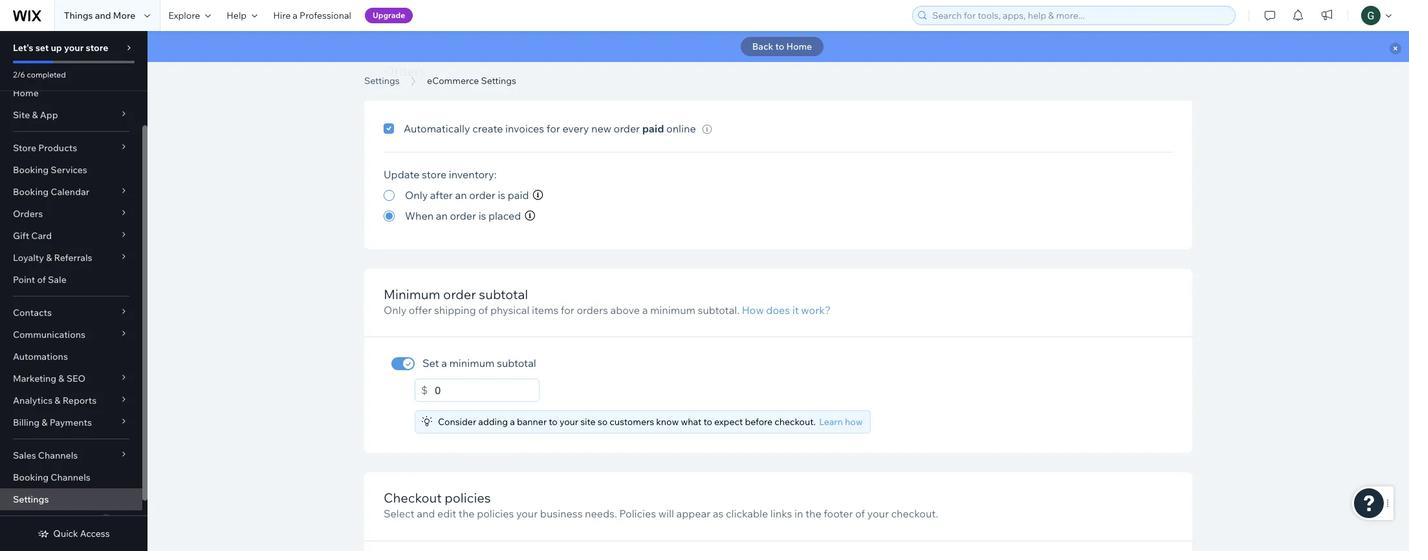 Task type: describe. For each thing, give the bounding box(es) containing it.
footer
[[824, 508, 853, 521]]

marketing & seo
[[13, 373, 85, 385]]

billing
[[13, 417, 40, 429]]

a inside minimum order subtotal only offer shipping of physical items for orders above a minimum subtotal. how does it work?
[[642, 304, 648, 317]]

1 vertical spatial store
[[422, 168, 446, 181]]

0 horizontal spatial settings link
[[0, 489, 142, 511]]

and inside checkout policies select and edit the policies your business needs. policies will appear as clickable links in the footer of your checkout.
[[417, 508, 435, 521]]

minimum
[[384, 287, 440, 303]]

billing & payments
[[13, 417, 92, 429]]

new
[[591, 122, 611, 135]]

work?
[[801, 304, 831, 317]]

booking for booking calendar
[[13, 186, 49, 198]]

adding
[[478, 417, 508, 428]]

things and more
[[64, 10, 135, 21]]

2/6
[[13, 70, 25, 80]]

sidebar element
[[0, 31, 148, 552]]

loyalty
[[13, 252, 44, 264]]

0 vertical spatial only
[[405, 189, 428, 202]]

point of sale link
[[0, 269, 142, 291]]

orders
[[577, 304, 608, 317]]

things
[[64, 10, 93, 21]]

how
[[845, 417, 863, 428]]

booking calendar
[[13, 186, 89, 198]]

invoices
[[505, 122, 544, 135]]

order right new
[[614, 122, 640, 135]]

only after an order is paid
[[405, 189, 529, 202]]

quick access button
[[38, 529, 110, 540]]

site
[[13, 109, 30, 121]]

needs.
[[585, 508, 617, 521]]

1 vertical spatial policies
[[477, 508, 514, 521]]

checkout
[[384, 491, 442, 507]]

how
[[742, 304, 764, 317]]

sales channels button
[[0, 445, 142, 467]]

0 vertical spatial orders
[[384, 63, 426, 79]]

calendar
[[51, 186, 89, 198]]

upgrade button
[[365, 8, 413, 23]]

1 vertical spatial minimum
[[449, 357, 495, 370]]

& for billing
[[42, 417, 48, 429]]

offer
[[409, 304, 432, 317]]

order down inventory:
[[469, 189, 495, 202]]

links
[[770, 508, 792, 521]]

channels for sales channels
[[38, 450, 78, 462]]

completed
[[27, 70, 66, 80]]

$
[[421, 385, 428, 398]]

hire
[[273, 10, 291, 21]]

policies
[[619, 508, 656, 521]]

& for analytics
[[55, 395, 61, 407]]

store
[[13, 142, 36, 154]]

site & app button
[[0, 104, 142, 126]]

1 horizontal spatial is
[[498, 189, 505, 202]]

0 horizontal spatial paid
[[508, 189, 529, 202]]

up
[[51, 42, 62, 54]]

billing & payments button
[[0, 412, 142, 434]]

contacts
[[13, 307, 52, 319]]

banner
[[517, 417, 547, 428]]

after
[[430, 189, 453, 202]]

hire a professional
[[273, 10, 351, 21]]

subtotal.
[[698, 304, 740, 317]]

1 horizontal spatial to
[[704, 417, 712, 428]]

info tooltip image for automatically create invoices for every new order
[[702, 125, 712, 134]]

a right adding
[[510, 417, 515, 428]]

booking channels link
[[0, 467, 142, 489]]

professional
[[300, 10, 351, 21]]

0 horizontal spatial to
[[549, 417, 558, 428]]

every
[[562, 122, 589, 135]]

explore
[[168, 10, 200, 21]]

card
[[31, 230, 52, 242]]

customers
[[610, 417, 654, 428]]

0 vertical spatial paid
[[642, 122, 664, 135]]

loyalty & referrals button
[[0, 247, 142, 269]]

Search for tools, apps, help & more... field
[[928, 6, 1231, 25]]

online
[[666, 122, 696, 135]]

minimum inside minimum order subtotal only offer shipping of physical items for orders above a minimum subtotal. how does it work?
[[650, 304, 695, 317]]

2 the from the left
[[805, 508, 821, 521]]

set
[[35, 42, 49, 54]]

0 vertical spatial an
[[455, 189, 467, 202]]

automations
[[13, 351, 68, 363]]

point of sale
[[13, 274, 67, 286]]

channels for booking channels
[[51, 472, 90, 484]]

gift
[[13, 230, 29, 242]]

of inside "sidebar" element
[[37, 274, 46, 286]]

create
[[472, 122, 503, 135]]

items
[[532, 304, 559, 317]]

select
[[384, 508, 414, 521]]

point
[[13, 274, 35, 286]]

booking channels
[[13, 472, 90, 484]]

sale
[[48, 274, 67, 286]]

store products button
[[0, 137, 142, 159]]

set
[[422, 357, 439, 370]]

your right the footer on the right bottom
[[867, 508, 889, 521]]

consider
[[438, 417, 476, 428]]

referrals
[[54, 252, 92, 264]]

1 horizontal spatial settings link
[[358, 74, 406, 87]]

checkout. inside checkout policies select and edit the policies your business needs. policies will appear as clickable links in the footer of your checkout.
[[891, 508, 938, 521]]

it
[[792, 304, 799, 317]]

contacts button
[[0, 302, 142, 324]]

to inside button
[[775, 41, 784, 52]]

let's
[[13, 42, 33, 54]]

0 vertical spatial checkout.
[[775, 417, 816, 428]]

will
[[658, 508, 674, 521]]



Task type: locate. For each thing, give the bounding box(es) containing it.
a right set
[[441, 357, 447, 370]]

back to home button
[[741, 37, 824, 56]]

0 horizontal spatial is
[[479, 210, 486, 223]]

home right back
[[786, 41, 812, 52]]

upgrade
[[373, 10, 405, 20]]

policies right the edit
[[477, 508, 514, 521]]

learn
[[819, 417, 843, 428]]

paid up info tooltip icon
[[508, 189, 529, 202]]

3 booking from the top
[[13, 472, 49, 484]]

only up when
[[405, 189, 428, 202]]

what
[[681, 417, 702, 428]]

1 vertical spatial booking
[[13, 186, 49, 198]]

1 vertical spatial subtotal
[[497, 357, 536, 370]]

checkout.
[[775, 417, 816, 428], [891, 508, 938, 521]]

orders inside popup button
[[13, 208, 43, 220]]

1 vertical spatial settings link
[[0, 489, 142, 511]]

policies
[[445, 491, 491, 507], [477, 508, 514, 521]]

gift card
[[13, 230, 52, 242]]

0 horizontal spatial checkout.
[[775, 417, 816, 428]]

an
[[455, 189, 467, 202], [436, 210, 448, 223]]

1 horizontal spatial the
[[805, 508, 821, 521]]

1 horizontal spatial for
[[561, 304, 574, 317]]

2 horizontal spatial to
[[775, 41, 784, 52]]

appear
[[676, 508, 711, 521]]

minimum left subtotal.
[[650, 304, 695, 317]]

0 vertical spatial home
[[786, 41, 812, 52]]

settings link
[[358, 74, 406, 87], [0, 489, 142, 511]]

automatically create invoices for every new order paid online
[[404, 122, 696, 135]]

the
[[459, 508, 475, 521], [805, 508, 821, 521]]

consider adding a banner to your site so customers know what to expect before checkout. learn how
[[438, 417, 863, 428]]

info tooltip image right online
[[702, 125, 712, 134]]

sales
[[13, 450, 36, 462]]

1 horizontal spatial paid
[[642, 122, 664, 135]]

& for site
[[32, 109, 38, 121]]

0 vertical spatial booking
[[13, 164, 49, 176]]

shipping
[[434, 304, 476, 317]]

home inside button
[[786, 41, 812, 52]]

paid left online
[[642, 122, 664, 135]]

1 horizontal spatial store
[[422, 168, 446, 181]]

0 horizontal spatial of
[[37, 274, 46, 286]]

the right the 'in'
[[805, 508, 821, 521]]

for inside minimum order subtotal only offer shipping of physical items for orders above a minimum subtotal. how does it work?
[[561, 304, 574, 317]]

Enter amount text field
[[435, 379, 540, 403]]

ecommerce settings
[[364, 59, 598, 88], [427, 75, 516, 87]]

expect
[[714, 417, 743, 428]]

booking
[[13, 164, 49, 176], [13, 186, 49, 198], [13, 472, 49, 484]]

1 vertical spatial home
[[13, 87, 39, 99]]

when an order is placed
[[405, 210, 521, 223]]

1 horizontal spatial of
[[478, 304, 488, 317]]

1 vertical spatial of
[[478, 304, 488, 317]]

1 horizontal spatial info tooltip image
[[702, 125, 712, 134]]

channels down 'sales channels' popup button
[[51, 472, 90, 484]]

of inside checkout policies select and edit the policies your business needs. policies will appear as clickable links in the footer of your checkout.
[[855, 508, 865, 521]]

home
[[786, 41, 812, 52], [13, 87, 39, 99]]

& right billing
[[42, 417, 48, 429]]

settings
[[504, 59, 598, 88], [364, 75, 400, 87], [481, 75, 516, 87], [13, 494, 49, 506]]

settings inside "sidebar" element
[[13, 494, 49, 506]]

2 horizontal spatial of
[[855, 508, 865, 521]]

& for loyalty
[[46, 252, 52, 264]]

1 vertical spatial orders
[[13, 208, 43, 220]]

help button
[[219, 0, 265, 31]]

0 vertical spatial policies
[[445, 491, 491, 507]]

update
[[384, 168, 419, 181]]

1 the from the left
[[459, 508, 475, 521]]

only inside minimum order subtotal only offer shipping of physical items for orders above a minimum subtotal. how does it work?
[[384, 304, 406, 317]]

& inside dropdown button
[[55, 395, 61, 407]]

subtotal inside minimum order subtotal only offer shipping of physical items for orders above a minimum subtotal. how does it work?
[[479, 287, 528, 303]]

booking services
[[13, 164, 87, 176]]

to right back
[[775, 41, 784, 52]]

booking down the store
[[13, 164, 49, 176]]

0 horizontal spatial the
[[459, 508, 475, 521]]

only
[[405, 189, 428, 202], [384, 304, 406, 317]]

booking inside popup button
[[13, 186, 49, 198]]

of left 'physical'
[[478, 304, 488, 317]]

your right up
[[64, 42, 84, 54]]

for left every on the left top of the page
[[547, 122, 560, 135]]

site
[[580, 417, 596, 428]]

store
[[86, 42, 108, 54], [422, 168, 446, 181]]

store inside "sidebar" element
[[86, 42, 108, 54]]

1 horizontal spatial an
[[455, 189, 467, 202]]

0 vertical spatial minimum
[[650, 304, 695, 317]]

the right the edit
[[459, 508, 475, 521]]

0 vertical spatial info tooltip image
[[702, 125, 712, 134]]

placed
[[489, 210, 521, 223]]

orders up gift card
[[13, 208, 43, 220]]

edit
[[437, 508, 456, 521]]

store down things and more
[[86, 42, 108, 54]]

communications
[[13, 329, 85, 341]]

0 horizontal spatial orders
[[13, 208, 43, 220]]

minimum order subtotal only offer shipping of physical items for orders above a minimum subtotal. how does it work?
[[384, 287, 831, 317]]

& for marketing
[[58, 373, 64, 385]]

booking for booking services
[[13, 164, 49, 176]]

app
[[40, 109, 58, 121]]

home link
[[0, 82, 142, 104]]

of left sale
[[37, 274, 46, 286]]

and down checkout
[[417, 508, 435, 521]]

your inside "sidebar" element
[[64, 42, 84, 54]]

your left site at the left of page
[[560, 417, 578, 428]]

minimum
[[650, 304, 695, 317], [449, 357, 495, 370]]

so
[[598, 417, 608, 428]]

orders
[[384, 63, 426, 79], [13, 208, 43, 220]]

gift card button
[[0, 225, 142, 247]]

1 vertical spatial and
[[417, 508, 435, 521]]

1 horizontal spatial home
[[786, 41, 812, 52]]

order down 'only after an order is paid'
[[450, 210, 476, 223]]

back to home alert
[[148, 31, 1409, 62]]

store up after
[[422, 168, 446, 181]]

to right what
[[704, 417, 712, 428]]

back to home
[[752, 41, 812, 52]]

booking down booking services
[[13, 186, 49, 198]]

1 horizontal spatial and
[[417, 508, 435, 521]]

marketing
[[13, 373, 56, 385]]

1 vertical spatial paid
[[508, 189, 529, 202]]

minimum up the enter amount 'text field' at the left bottom of the page
[[449, 357, 495, 370]]

1 vertical spatial for
[[561, 304, 574, 317]]

0 vertical spatial store
[[86, 42, 108, 54]]

business
[[540, 508, 583, 521]]

quick
[[53, 529, 78, 540]]

subtotal up the enter amount 'text field' at the left bottom of the page
[[497, 357, 536, 370]]

2 vertical spatial of
[[855, 508, 865, 521]]

0 vertical spatial is
[[498, 189, 505, 202]]

0 horizontal spatial minimum
[[449, 357, 495, 370]]

your left the business
[[516, 508, 538, 521]]

booking for booking channels
[[13, 472, 49, 484]]

hire a professional link
[[265, 0, 359, 31]]

home inside "sidebar" element
[[13, 87, 39, 99]]

1 horizontal spatial minimum
[[650, 304, 695, 317]]

1 horizontal spatial orders
[[384, 63, 426, 79]]

site & app
[[13, 109, 58, 121]]

products
[[38, 142, 77, 154]]

to right banner
[[549, 417, 558, 428]]

in
[[794, 508, 803, 521]]

to
[[775, 41, 784, 52], [549, 417, 558, 428], [704, 417, 712, 428]]

& left reports
[[55, 395, 61, 407]]

channels up booking channels
[[38, 450, 78, 462]]

channels
[[38, 450, 78, 462], [51, 472, 90, 484]]

& right 'site'
[[32, 109, 38, 121]]

order up shipping
[[443, 287, 476, 303]]

1 vertical spatial checkout.
[[891, 508, 938, 521]]

an right after
[[455, 189, 467, 202]]

1 booking from the top
[[13, 164, 49, 176]]

channels inside popup button
[[38, 450, 78, 462]]

policies up the edit
[[445, 491, 491, 507]]

&
[[32, 109, 38, 121], [46, 252, 52, 264], [58, 373, 64, 385], [55, 395, 61, 407], [42, 417, 48, 429]]

inventory:
[[449, 168, 497, 181]]

info tooltip image for only after an order is paid
[[533, 190, 543, 201]]

orders button
[[0, 203, 142, 225]]

above
[[610, 304, 640, 317]]

and
[[95, 10, 111, 21], [417, 508, 435, 521]]

2 booking from the top
[[13, 186, 49, 198]]

analytics & reports button
[[0, 390, 142, 412]]

checkout policies select and edit the policies your business needs. policies will appear as clickable links in the footer of your checkout.
[[384, 491, 938, 521]]

0 horizontal spatial an
[[436, 210, 448, 223]]

& left seo
[[58, 373, 64, 385]]

1 vertical spatial is
[[479, 210, 486, 223]]

orders down the upgrade button
[[384, 63, 426, 79]]

0 vertical spatial and
[[95, 10, 111, 21]]

seo
[[66, 373, 85, 385]]

0 horizontal spatial store
[[86, 42, 108, 54]]

for right items at the left
[[561, 304, 574, 317]]

0 vertical spatial settings link
[[358, 74, 406, 87]]

is up placed
[[498, 189, 505, 202]]

a right hire
[[293, 10, 298, 21]]

0 horizontal spatial for
[[547, 122, 560, 135]]

0 vertical spatial of
[[37, 274, 46, 286]]

how does it work? link
[[742, 304, 831, 317]]

a
[[293, 10, 298, 21], [642, 304, 648, 317], [441, 357, 447, 370], [510, 417, 515, 428]]

0 vertical spatial channels
[[38, 450, 78, 462]]

loyalty & referrals
[[13, 252, 92, 264]]

booking down sales
[[13, 472, 49, 484]]

order inside minimum order subtotal only offer shipping of physical items for orders above a minimum subtotal. how does it work?
[[443, 287, 476, 303]]

analytics
[[13, 395, 53, 407]]

a right the above
[[642, 304, 648, 317]]

2/6 completed
[[13, 70, 66, 80]]

let's set up your store
[[13, 42, 108, 54]]

& inside dropdown button
[[58, 373, 64, 385]]

1 vertical spatial channels
[[51, 472, 90, 484]]

home down 2/6 at the left of the page
[[13, 87, 39, 99]]

2 vertical spatial booking
[[13, 472, 49, 484]]

subtotal
[[479, 287, 528, 303], [497, 357, 536, 370]]

0 horizontal spatial home
[[13, 87, 39, 99]]

of inside minimum order subtotal only offer shipping of physical items for orders above a minimum subtotal. how does it work?
[[478, 304, 488, 317]]

1 vertical spatial only
[[384, 304, 406, 317]]

0 horizontal spatial and
[[95, 10, 111, 21]]

subtotal up 'physical'
[[479, 287, 528, 303]]

know
[[656, 417, 679, 428]]

only down minimum
[[384, 304, 406, 317]]

info tooltip image
[[525, 211, 535, 221]]

before
[[745, 417, 773, 428]]

1 horizontal spatial checkout.
[[891, 508, 938, 521]]

an down after
[[436, 210, 448, 223]]

0 vertical spatial subtotal
[[479, 287, 528, 303]]

0 horizontal spatial info tooltip image
[[533, 190, 543, 201]]

& right loyalty
[[46, 252, 52, 264]]

info tooltip image up info tooltip icon
[[533, 190, 543, 201]]

automatically
[[404, 122, 470, 135]]

physical
[[490, 304, 530, 317]]

is left placed
[[479, 210, 486, 223]]

0 vertical spatial for
[[547, 122, 560, 135]]

and left more
[[95, 10, 111, 21]]

info tooltip image
[[702, 125, 712, 134], [533, 190, 543, 201]]

booking calendar button
[[0, 181, 142, 203]]

1 vertical spatial an
[[436, 210, 448, 223]]

marketing & seo button
[[0, 368, 142, 390]]

quick access
[[53, 529, 110, 540]]

of right the footer on the right bottom
[[855, 508, 865, 521]]

payments
[[50, 417, 92, 429]]

1 vertical spatial info tooltip image
[[533, 190, 543, 201]]



Task type: vqa. For each thing, say whether or not it's contained in the screenshot.
ALERTS link
no



